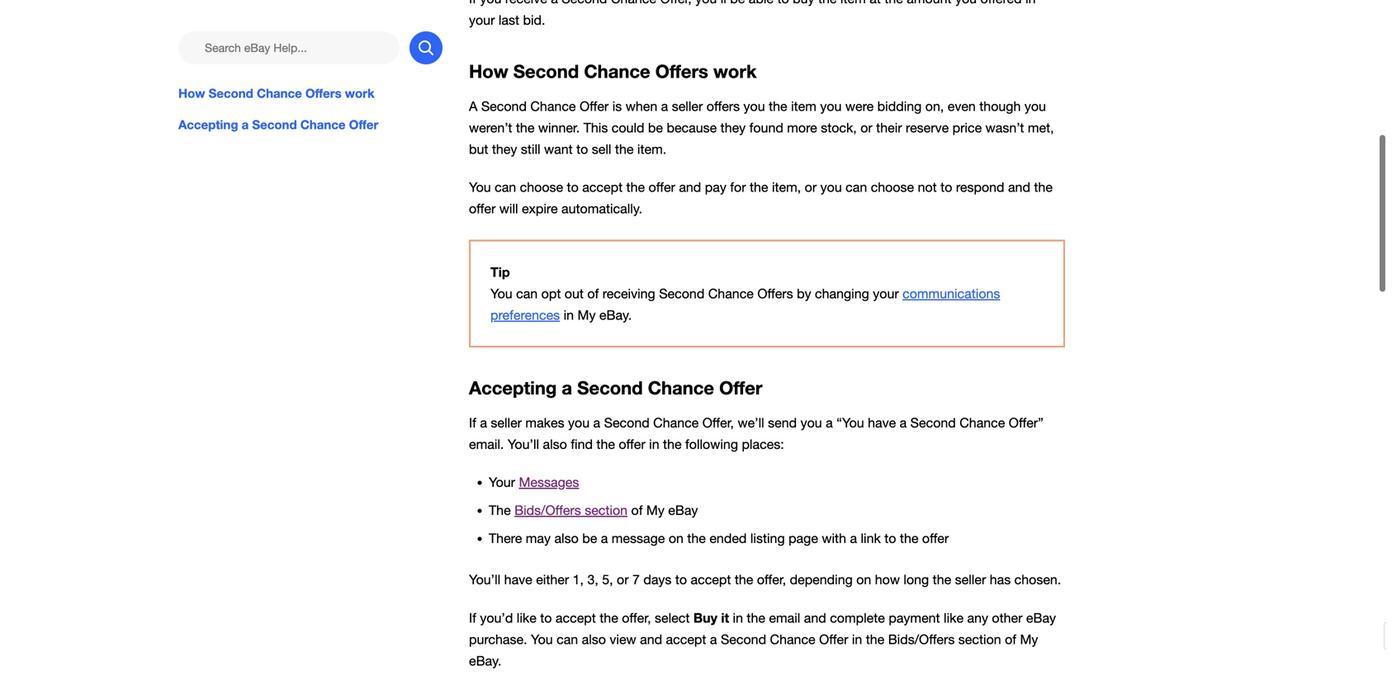 Task type: describe. For each thing, give the bounding box(es) containing it.
of inside tip you can opt out of receiving second chance offers by changing your
[[588, 286, 599, 301]]

the right for
[[750, 180, 769, 195]]

how second chance offers work link
[[178, 84, 443, 102]]

email
[[769, 611, 801, 626]]

offered
[[981, 0, 1022, 6]]

second inside in the email and complete payment like any other ebay purchase. you can also view and accept a second chance offer in the bids/offers section of my ebay.
[[721, 632, 767, 648]]

bids/offers section link
[[515, 503, 628, 518]]

by
[[797, 286, 812, 301]]

your
[[489, 475, 515, 490]]

messages
[[519, 475, 579, 490]]

there may also be a message on the ended listing page with a link to the offer
[[489, 531, 949, 546]]

second inside if you receive a second chance offer, you'll be able to buy the item at the amount you offered in your last bid.
[[562, 0, 607, 6]]

if a seller makes you a second chance offer, we'll send you a "you have a second chance offer" email. you'll also find the offer in the following places:
[[469, 415, 1044, 452]]

item.
[[638, 142, 667, 157]]

a second chance offer is when a seller offers you the item you were bidding on, even though you weren't the winner. this could be because they found more stock, or their reserve price wasn't met, but they still want to sell the item.
[[469, 99, 1054, 157]]

to inside a second chance offer is when a seller offers you the item you were bidding on, even though you weren't the winner. this could be because they found more stock, or their reserve price wasn't met, but they still want to sell the item.
[[577, 142, 588, 157]]

winner.
[[538, 120, 580, 135]]

makes
[[526, 415, 565, 431]]

if you'd like to accept the offer, select buy it
[[469, 610, 729, 626]]

second inside tip you can opt out of receiving second chance offers by changing your
[[659, 286, 705, 301]]

respond
[[956, 180, 1005, 195]]

offer, inside if you receive a second chance offer, you'll be able to buy the item at the amount you offered in your last bid.
[[660, 0, 692, 6]]

receiving
[[603, 286, 656, 301]]

offer down the item.
[[649, 180, 676, 195]]

a down the bids/offers section of my ebay
[[601, 531, 608, 546]]

able
[[749, 0, 774, 6]]

1 vertical spatial of
[[631, 503, 643, 518]]

chosen.
[[1015, 572, 1062, 588]]

1 horizontal spatial they
[[721, 120, 746, 135]]

the up "still" on the top
[[516, 120, 535, 135]]

to right not
[[941, 180, 953, 195]]

and right respond
[[1008, 180, 1031, 195]]

2 choose from the left
[[871, 180, 914, 195]]

0 vertical spatial offers
[[656, 60, 709, 82]]

chance inside a second chance offer is when a seller offers you the item you were bidding on, even though you weren't the winner. this could be because they found more stock, or their reserve price wasn't met, but they still want to sell the item.
[[531, 99, 576, 114]]

communications preferences
[[491, 286, 1001, 323]]

found
[[750, 120, 784, 135]]

receive
[[505, 0, 547, 6]]

ebay. inside in the email and complete payment like any other ebay purchase. you can also view and accept a second chance offer in the bids/offers section of my ebay.
[[469, 654, 502, 669]]

stock,
[[821, 120, 857, 135]]

1,
[[573, 572, 584, 588]]

sell
[[592, 142, 612, 157]]

buy
[[694, 610, 718, 626]]

0 vertical spatial accepting a second chance offer
[[178, 117, 379, 132]]

1 horizontal spatial on
[[857, 572, 872, 588]]

out
[[565, 286, 584, 301]]

0 horizontal spatial section
[[585, 503, 628, 518]]

bids/offers inside in the email and complete payment like any other ebay purchase. you can also view and accept a second chance offer in the bids/offers section of my ebay.
[[888, 632, 955, 648]]

offers
[[707, 99, 740, 114]]

a up "email."
[[480, 415, 487, 431]]

the left email
[[747, 611, 766, 626]]

at
[[870, 0, 881, 6]]

seller inside "if a seller makes you a second chance offer, we'll send you a "you have a second chance offer" email. you'll also find the offer in the following places:"
[[491, 415, 522, 431]]

a left "you
[[826, 415, 833, 431]]

email.
[[469, 437, 504, 452]]

1 vertical spatial work
[[345, 86, 375, 101]]

view
[[610, 632, 637, 648]]

0 vertical spatial ebay
[[668, 503, 698, 518]]

be inside if you receive a second chance offer, you'll be able to buy the item at the amount you offered in your last bid.
[[730, 0, 745, 6]]

is
[[613, 99, 622, 114]]

places:
[[742, 437, 784, 452]]

have inside "if a seller makes you a second chance offer, we'll send you a "you have a second chance offer" email. you'll also find the offer in the following places:"
[[868, 415, 896, 431]]

the down met,
[[1034, 180, 1053, 195]]

chance inside if you receive a second chance offer, you'll be able to buy the item at the amount you offered in your last bid.
[[611, 0, 657, 6]]

buy
[[793, 0, 815, 6]]

the up found
[[769, 99, 788, 114]]

communications
[[903, 286, 1001, 301]]

offer, inside "if a seller makes you a second chance offer, we'll send you a "you have a second chance offer" email. you'll also find the offer in the following places:"
[[703, 415, 734, 431]]

find
[[571, 437, 593, 452]]

of inside in the email and complete payment like any other ebay purchase. you can also view and accept a second chance offer in the bids/offers section of my ebay.
[[1005, 632, 1017, 648]]

0 vertical spatial how second chance offers work
[[469, 60, 757, 82]]

in my ebay.
[[560, 308, 632, 323]]

like inside if you'd like to accept the offer, select buy it
[[517, 611, 537, 626]]

accept inside the you can choose to accept the offer and pay for the item, or you can choose not to respond and the offer will expire automatically.
[[582, 180, 623, 195]]

either
[[536, 572, 569, 588]]

in inside if you receive a second chance offer, you'll be able to buy the item at the amount you offered in your last bid.
[[1026, 0, 1036, 6]]

depending
[[790, 572, 853, 588]]

page
[[789, 531, 818, 546]]

has
[[990, 572, 1011, 588]]

accepting a second chance offer link
[[178, 116, 443, 134]]

a down how second chance offers work link
[[242, 117, 249, 132]]

in the email and complete payment like any other ebay purchase. you can also view and accept a second chance offer in the bids/offers section of my ebay.
[[469, 611, 1056, 669]]

you inside the you can choose to accept the offer and pay for the item, or you can choose not to respond and the offer will expire automatically.
[[821, 180, 842, 195]]

ended
[[710, 531, 747, 546]]

can inside in the email and complete payment like any other ebay purchase. you can also view and accept a second chance offer in the bids/offers section of my ebay.
[[557, 632, 578, 648]]

send
[[768, 415, 797, 431]]

offers inside tip you can opt out of receiving second chance offers by changing your
[[758, 286, 793, 301]]

to inside if you receive a second chance offer, you'll be able to buy the item at the amount you offered in your last bid.
[[778, 0, 789, 6]]

1 vertical spatial you'll
[[469, 572, 501, 588]]

item inside if you receive a second chance offer, you'll be able to buy the item at the amount you offered in your last bid.
[[841, 0, 866, 6]]

can up will at left top
[[495, 180, 516, 195]]

a inside in the email and complete payment like any other ebay purchase. you can also view and accept a second chance offer in the bids/offers section of my ebay.
[[710, 632, 717, 648]]

listing
[[751, 531, 785, 546]]

1 horizontal spatial accepting a second chance offer
[[469, 377, 763, 399]]

the down ended
[[735, 572, 754, 588]]

0 vertical spatial my
[[578, 308, 596, 323]]

because
[[667, 120, 717, 135]]

0 horizontal spatial on
[[669, 531, 684, 546]]

may
[[526, 531, 551, 546]]

Search eBay Help... text field
[[178, 31, 400, 64]]

3,
[[588, 572, 599, 588]]

you up last
[[480, 0, 502, 6]]

days
[[644, 572, 672, 588]]

bidding
[[878, 99, 922, 114]]

opt
[[542, 286, 561, 301]]

your inside if you receive a second chance offer, you'll be able to buy the item at the amount you offered in your last bid.
[[469, 12, 495, 28]]

accept up buy
[[691, 572, 731, 588]]

you up found
[[744, 99, 765, 114]]

you up the "stock,"
[[820, 99, 842, 114]]

there
[[489, 531, 522, 546]]

also inside "if a seller makes you a second chance offer, we'll send you a "you have a second chance offer" email. you'll also find the offer in the following places:"
[[543, 437, 567, 452]]

you'd
[[480, 611, 513, 626]]

to up automatically.
[[567, 180, 579, 195]]

any
[[968, 611, 989, 626]]

0 horizontal spatial or
[[617, 572, 629, 588]]

item inside a second chance offer is when a seller offers you the item you were bidding on, even though you weren't the winner. this could be because they found more stock, or their reserve price wasn't met, but they still want to sell the item.
[[791, 99, 817, 114]]

offer up we'll
[[720, 377, 763, 399]]

the right 'link'
[[900, 531, 919, 546]]

their
[[876, 120, 902, 135]]

reserve
[[906, 120, 949, 135]]

and left pay
[[679, 180, 701, 195]]

price
[[953, 120, 982, 135]]

1 horizontal spatial accepting
[[469, 377, 557, 399]]

weren't
[[469, 120, 512, 135]]

7
[[633, 572, 640, 588]]

to right days
[[676, 572, 687, 588]]

in down "complete"
[[852, 632, 863, 648]]

it
[[721, 610, 729, 626]]

on,
[[926, 99, 944, 114]]

and right email
[[804, 611, 827, 626]]

the right long
[[933, 572, 952, 588]]

ebay inside in the email and complete payment like any other ebay purchase. you can also view and accept a second chance offer in the bids/offers section of my ebay.
[[1027, 611, 1056, 626]]

the right "find"
[[597, 437, 615, 452]]

5,
[[602, 572, 613, 588]]

if for offer,
[[469, 415, 476, 431]]

long
[[904, 572, 929, 588]]

my inside in the email and complete payment like any other ebay purchase. you can also view and accept a second chance offer in the bids/offers section of my ebay.
[[1020, 632, 1039, 648]]

purchase.
[[469, 632, 527, 648]]

offer down how second chance offers work link
[[349, 117, 379, 132]]

to right 'link'
[[885, 531, 897, 546]]

your messages
[[489, 475, 579, 490]]

the left ended
[[688, 531, 706, 546]]

the down could
[[615, 142, 634, 157]]



Task type: vqa. For each thing, say whether or not it's contained in the screenshot.
Seller inside the 'a second chance offer is when a seller offers you the item you were bidding on, even though you weren't the winner. this could be because they found more stock, or their reserve price wasn't met, but they still want to sell the item.'
yes



Task type: locate. For each thing, give the bounding box(es) containing it.
1 horizontal spatial have
[[868, 415, 896, 431]]

3 if from the top
[[469, 611, 476, 626]]

you can choose to accept the offer and pay for the item, or you can choose not to respond and the offer will expire automatically.
[[469, 180, 1053, 217]]

a inside if you receive a second chance offer, you'll be able to buy the item at the amount you offered in your last bid.
[[551, 0, 558, 6]]

0 vertical spatial ebay.
[[600, 308, 632, 323]]

if you receive a second chance offer, you'll be able to buy the item at the amount you offered in your last bid.
[[469, 0, 1036, 28]]

also down if you'd like to accept the offer, select buy it
[[582, 632, 606, 648]]

if inside if you'd like to accept the offer, select buy it
[[469, 611, 476, 626]]

2 vertical spatial be
[[582, 531, 597, 546]]

2 horizontal spatial of
[[1005, 632, 1017, 648]]

in down out
[[564, 308, 574, 323]]

you inside tip you can opt out of receiving second chance offers by changing your
[[491, 286, 513, 301]]

of down "other"
[[1005, 632, 1017, 648]]

offer down "complete"
[[819, 632, 849, 648]]

offers inside how second chance offers work link
[[306, 86, 342, 101]]

bids/offers down payment
[[888, 632, 955, 648]]

0 vertical spatial seller
[[672, 99, 703, 114]]

2 vertical spatial seller
[[955, 572, 986, 588]]

2 vertical spatial or
[[617, 572, 629, 588]]

section up the message
[[585, 503, 628, 518]]

1 horizontal spatial my
[[647, 503, 665, 518]]

1 horizontal spatial how second chance offers work
[[469, 60, 757, 82]]

1 vertical spatial offers
[[306, 86, 342, 101]]

a right receive
[[551, 0, 558, 6]]

can up preferences
[[516, 286, 538, 301]]

0 vertical spatial item
[[841, 0, 866, 6]]

1 vertical spatial how
[[178, 86, 205, 101]]

1 vertical spatial accepting
[[469, 377, 557, 399]]

the up automatically.
[[627, 180, 645, 195]]

0 horizontal spatial my
[[578, 308, 596, 323]]

like
[[517, 611, 537, 626], [944, 611, 964, 626]]

you right item,
[[821, 180, 842, 195]]

offer, inside if you'd like to accept the offer, select buy it
[[622, 611, 651, 626]]

0 vertical spatial be
[[730, 0, 745, 6]]

2 horizontal spatial seller
[[955, 572, 986, 588]]

0 horizontal spatial item
[[791, 99, 817, 114]]

0 horizontal spatial like
[[517, 611, 537, 626]]

1 vertical spatial ebay
[[1027, 611, 1056, 626]]

a inside a second chance offer is when a seller offers you the item you were bidding on, even though you weren't the winner. this could be because they found more stock, or their reserve price wasn't met, but they still want to sell the item.
[[661, 99, 668, 114]]

be
[[730, 0, 745, 6], [648, 120, 663, 135], [582, 531, 597, 546]]

seller up "email."
[[491, 415, 522, 431]]

ebay. down receiving
[[600, 308, 632, 323]]

to
[[778, 0, 789, 6], [577, 142, 588, 157], [567, 180, 579, 195], [941, 180, 953, 195], [885, 531, 897, 546], [676, 572, 687, 588], [540, 611, 552, 626]]

have
[[868, 415, 896, 431], [504, 572, 533, 588]]

offers up accepting a second chance offer link
[[306, 86, 342, 101]]

met,
[[1028, 120, 1054, 135]]

the right "buy"
[[818, 0, 837, 6]]

changing
[[815, 286, 870, 301]]

"you
[[837, 415, 864, 431]]

2 vertical spatial also
[[582, 632, 606, 648]]

item left at
[[841, 0, 866, 6]]

2 like from the left
[[944, 611, 964, 626]]

you'll down makes
[[508, 437, 539, 452]]

still
[[521, 142, 541, 157]]

accept inside if you'd like to accept the offer, select buy it
[[556, 611, 596, 626]]

on
[[669, 531, 684, 546], [857, 572, 872, 588]]

the left following on the bottom of page
[[663, 437, 682, 452]]

will
[[500, 201, 518, 217]]

1 horizontal spatial work
[[714, 60, 757, 82]]

though
[[980, 99, 1021, 114]]

your inside tip you can opt out of receiving second chance offers by changing your
[[873, 286, 899, 301]]

in
[[1026, 0, 1036, 6], [564, 308, 574, 323], [649, 437, 660, 452], [733, 611, 743, 626], [852, 632, 863, 648]]

1 horizontal spatial offer,
[[757, 572, 786, 588]]

1 horizontal spatial offers
[[656, 60, 709, 82]]

1 vertical spatial be
[[648, 120, 663, 135]]

have right "you
[[868, 415, 896, 431]]

be left 'able'
[[730, 0, 745, 6]]

how
[[875, 572, 900, 588]]

0 vertical spatial offer,
[[660, 0, 692, 6]]

the down "complete"
[[866, 632, 885, 648]]

the inside if you'd like to accept the offer, select buy it
[[600, 611, 618, 626]]

when
[[626, 99, 658, 114]]

you'll inside "if a seller makes you a second chance offer, we'll send you a "you have a second chance offer" email. you'll also find the offer in the following places:"
[[508, 437, 539, 452]]

you right 'purchase.'
[[531, 632, 553, 648]]

the
[[818, 0, 837, 6], [885, 0, 903, 6], [769, 99, 788, 114], [516, 120, 535, 135], [615, 142, 634, 157], [627, 180, 645, 195], [750, 180, 769, 195], [1034, 180, 1053, 195], [597, 437, 615, 452], [663, 437, 682, 452], [688, 531, 706, 546], [900, 531, 919, 546], [735, 572, 754, 588], [933, 572, 952, 588], [600, 611, 618, 626], [747, 611, 766, 626], [866, 632, 885, 648]]

if inside "if a seller makes you a second chance offer, we'll send you a "you have a second chance offer" email. you'll also find the offer in the following places:"
[[469, 415, 476, 431]]

2 vertical spatial my
[[1020, 632, 1039, 648]]

1 vertical spatial also
[[555, 531, 579, 546]]

you left offered
[[956, 0, 977, 6]]

you
[[480, 0, 502, 6], [956, 0, 977, 6], [744, 99, 765, 114], [820, 99, 842, 114], [1025, 99, 1046, 114], [821, 180, 842, 195], [568, 415, 590, 431], [801, 415, 822, 431]]

last
[[499, 12, 520, 28]]

0 vertical spatial bids/offers
[[515, 503, 581, 518]]

offer inside a second chance offer is when a seller offers you the item you were bidding on, even though you weren't the winner. this could be because they found more stock, or their reserve price wasn't met, but they still want to sell the item.
[[580, 99, 609, 114]]

they down 'weren't'
[[492, 142, 517, 157]]

ebay up there may also be a message on the ended listing page with a link to the offer
[[668, 503, 698, 518]]

0 vertical spatial accepting
[[178, 117, 238, 132]]

accepting a second chance offer up "find"
[[469, 377, 763, 399]]

the right at
[[885, 0, 903, 6]]

0 vertical spatial offer,
[[757, 572, 786, 588]]

in inside "if a seller makes you a second chance offer, we'll send you a "you have a second chance offer" email. you'll also find the offer in the following places:"
[[649, 437, 660, 452]]

1 vertical spatial offer,
[[622, 611, 651, 626]]

0 vertical spatial you'll
[[508, 437, 539, 452]]

1 horizontal spatial offer,
[[703, 415, 734, 431]]

2 horizontal spatial be
[[730, 0, 745, 6]]

you right send
[[801, 415, 822, 431]]

ebay right "other"
[[1027, 611, 1056, 626]]

and
[[679, 180, 701, 195], [1008, 180, 1031, 195], [804, 611, 827, 626], [640, 632, 663, 648]]

1 horizontal spatial ebay.
[[600, 308, 632, 323]]

we'll
[[738, 415, 765, 431]]

they
[[721, 120, 746, 135], [492, 142, 517, 157]]

1 horizontal spatial you'll
[[508, 437, 539, 452]]

my down out
[[578, 308, 596, 323]]

1 vertical spatial my
[[647, 503, 665, 518]]

and right "view"
[[640, 632, 663, 648]]

or
[[861, 120, 873, 135], [805, 180, 817, 195], [617, 572, 629, 588]]

tip you can opt out of receiving second chance offers by changing your
[[491, 264, 903, 301]]

you'll up you'd
[[469, 572, 501, 588]]

1 vertical spatial seller
[[491, 415, 522, 431]]

accept inside in the email and complete payment like any other ebay purchase. you can also view and accept a second chance offer in the bids/offers section of my ebay.
[[666, 632, 707, 648]]

like right you'd
[[517, 611, 537, 626]]

1 vertical spatial accepting a second chance offer
[[469, 377, 763, 399]]

offers up when
[[656, 60, 709, 82]]

section inside in the email and complete payment like any other ebay purchase. you can also view and accept a second chance offer in the bids/offers section of my ebay.
[[959, 632, 1002, 648]]

can down the "stock,"
[[846, 180, 867, 195]]

be up the item.
[[648, 120, 663, 135]]

like inside in the email and complete payment like any other ebay purchase. you can also view and accept a second chance offer in the bids/offers section of my ebay.
[[944, 611, 964, 626]]

offer
[[580, 99, 609, 114], [349, 117, 379, 132], [720, 377, 763, 399], [819, 632, 849, 648]]

be down the bids/offers section of my ebay
[[582, 531, 597, 546]]

1 vertical spatial offer,
[[703, 415, 734, 431]]

offers left by
[[758, 286, 793, 301]]

choose
[[520, 180, 563, 195], [871, 180, 914, 195]]

a
[[551, 0, 558, 6], [661, 99, 668, 114], [242, 117, 249, 132], [562, 377, 572, 399], [480, 415, 487, 431], [593, 415, 601, 431], [826, 415, 833, 431], [900, 415, 907, 431], [601, 531, 608, 546], [850, 531, 857, 546], [710, 632, 717, 648]]

can down if you'd like to accept the offer, select buy it
[[557, 632, 578, 648]]

you'll
[[696, 0, 727, 6]]

a right when
[[661, 99, 668, 114]]

you inside the you can choose to accept the offer and pay for the item, or you can choose not to respond and the offer will expire automatically.
[[469, 180, 491, 195]]

you down but
[[469, 180, 491, 195]]

my
[[578, 308, 596, 323], [647, 503, 665, 518], [1020, 632, 1039, 648]]

1 vertical spatial your
[[873, 286, 899, 301]]

2 horizontal spatial or
[[861, 120, 873, 135]]

1 vertical spatial bids/offers
[[888, 632, 955, 648]]

this
[[584, 120, 608, 135]]

2 horizontal spatial my
[[1020, 632, 1039, 648]]

to inside if you'd like to accept the offer, select buy it
[[540, 611, 552, 626]]

seller up because
[[672, 99, 703, 114]]

1 horizontal spatial be
[[648, 120, 663, 135]]

1 horizontal spatial or
[[805, 180, 817, 195]]

complete
[[830, 611, 885, 626]]

0 horizontal spatial of
[[588, 286, 599, 301]]

1 vertical spatial they
[[492, 142, 517, 157]]

or inside a second chance offer is when a seller offers you the item you were bidding on, even though you weren't the winner. this could be because they found more stock, or their reserve price wasn't met, but they still want to sell the item.
[[861, 120, 873, 135]]

offer, up "view"
[[622, 611, 651, 626]]

0 horizontal spatial work
[[345, 86, 375, 101]]

0 horizontal spatial choose
[[520, 180, 563, 195]]

tip
[[491, 264, 510, 280]]

0 horizontal spatial have
[[504, 572, 533, 588]]

a right makes
[[593, 415, 601, 431]]

0 horizontal spatial offers
[[306, 86, 342, 101]]

item up more
[[791, 99, 817, 114]]

1 horizontal spatial like
[[944, 611, 964, 626]]

1 horizontal spatial your
[[873, 286, 899, 301]]

how second chance offers work inside how second chance offers work link
[[178, 86, 375, 101]]

you up met,
[[1025, 99, 1046, 114]]

if for be
[[469, 0, 476, 6]]

1 horizontal spatial choose
[[871, 180, 914, 195]]

seller left has
[[955, 572, 986, 588]]

0 vertical spatial have
[[868, 415, 896, 431]]

1 vertical spatial item
[[791, 99, 817, 114]]

bids/offers down messages link
[[515, 503, 581, 518]]

payment
[[889, 611, 940, 626]]

offers
[[656, 60, 709, 82], [306, 86, 342, 101], [758, 286, 793, 301]]

offer right "find"
[[619, 437, 646, 452]]

choose left not
[[871, 180, 914, 195]]

0 horizontal spatial be
[[582, 531, 597, 546]]

even
[[948, 99, 976, 114]]

offer"
[[1009, 415, 1044, 431]]

of right out
[[588, 286, 599, 301]]

a left 'link'
[[850, 531, 857, 546]]

offer inside in the email and complete payment like any other ebay purchase. you can also view and accept a second chance offer in the bids/offers section of my ebay.
[[819, 632, 849, 648]]

message
[[612, 531, 665, 546]]

0 vertical spatial you
[[469, 180, 491, 195]]

to left "buy"
[[778, 0, 789, 6]]

2 if from the top
[[469, 415, 476, 431]]

item,
[[772, 180, 801, 195]]

0 horizontal spatial you'll
[[469, 572, 501, 588]]

my up the message
[[647, 503, 665, 518]]

0 horizontal spatial your
[[469, 12, 495, 28]]

0 horizontal spatial accepting a second chance offer
[[178, 117, 379, 132]]

could
[[612, 120, 645, 135]]

1 horizontal spatial seller
[[672, 99, 703, 114]]

want
[[544, 142, 573, 157]]

offer up this
[[580, 99, 609, 114]]

2 horizontal spatial offers
[[758, 286, 793, 301]]

have left either
[[504, 572, 533, 588]]

you inside in the email and complete payment like any other ebay purchase. you can also view and accept a second chance offer in the bids/offers section of my ebay.
[[531, 632, 553, 648]]

1 if from the top
[[469, 0, 476, 6]]

messages link
[[519, 475, 579, 490]]

1 like from the left
[[517, 611, 537, 626]]

1 horizontal spatial how
[[469, 60, 509, 82]]

offer inside "if a seller makes you a second chance offer, we'll send you a "you have a second chance offer" email. you'll also find the offer in the following places:"
[[619, 437, 646, 452]]

for
[[730, 180, 746, 195]]

a down buy
[[710, 632, 717, 648]]

ebay.
[[600, 308, 632, 323], [469, 654, 502, 669]]

offer,
[[757, 572, 786, 588], [622, 611, 651, 626]]

1 vertical spatial or
[[805, 180, 817, 195]]

0 vertical spatial section
[[585, 503, 628, 518]]

offer up long
[[922, 531, 949, 546]]

following
[[686, 437, 738, 452]]

communications preferences link
[[491, 286, 1001, 323]]

0 horizontal spatial ebay.
[[469, 654, 502, 669]]

in right it
[[733, 611, 743, 626]]

2 vertical spatial of
[[1005, 632, 1017, 648]]

of up the message
[[631, 503, 643, 518]]

0 horizontal spatial ebay
[[668, 503, 698, 518]]

chance
[[611, 0, 657, 6], [584, 60, 651, 82], [257, 86, 302, 101], [531, 99, 576, 114], [300, 117, 346, 132], [708, 286, 754, 301], [648, 377, 714, 399], [653, 415, 699, 431], [960, 415, 1005, 431], [770, 632, 816, 648]]

0 horizontal spatial how
[[178, 86, 205, 101]]

1 vertical spatial how second chance offers work
[[178, 86, 375, 101]]

how second chance offers work up accepting a second chance offer link
[[178, 86, 375, 101]]

0 vertical spatial how
[[469, 60, 509, 82]]

with
[[822, 531, 847, 546]]

section down any
[[959, 632, 1002, 648]]

1 horizontal spatial of
[[631, 503, 643, 518]]

accepting a second chance offer down how second chance offers work link
[[178, 117, 379, 132]]

ebay
[[668, 503, 698, 518], [1027, 611, 1056, 626]]

in right offered
[[1026, 0, 1036, 6]]

a up makes
[[562, 377, 572, 399]]

you down tip
[[491, 286, 513, 301]]

not
[[918, 180, 937, 195]]

0 horizontal spatial how second chance offers work
[[178, 86, 375, 101]]

if inside if you receive a second chance offer, you'll be able to buy the item at the amount you offered in your last bid.
[[469, 0, 476, 6]]

bids/offers
[[515, 503, 581, 518], [888, 632, 955, 648]]

1 vertical spatial section
[[959, 632, 1002, 648]]

0 vertical spatial your
[[469, 12, 495, 28]]

be inside a second chance offer is when a seller offers you the item you were bidding on, even though you weren't the winner. this could be because they found more stock, or their reserve price wasn't met, but they still want to sell the item.
[[648, 120, 663, 135]]

1 horizontal spatial item
[[841, 0, 866, 6]]

if for buy
[[469, 611, 476, 626]]

chance inside tip you can opt out of receiving second chance offers by changing your
[[708, 286, 754, 301]]

or down were
[[861, 120, 873, 135]]

amount
[[907, 0, 952, 6]]

0 horizontal spatial accepting
[[178, 117, 238, 132]]

how
[[469, 60, 509, 82], [178, 86, 205, 101]]

accept down select
[[666, 632, 707, 648]]

work
[[714, 60, 757, 82], [345, 86, 375, 101]]

you'll have either 1, 3, 5, or 7 days to accept the offer, depending on how long the seller has chosen.
[[469, 572, 1062, 588]]

work up accepting a second chance offer link
[[345, 86, 375, 101]]

0 vertical spatial of
[[588, 286, 599, 301]]

you
[[469, 180, 491, 195], [491, 286, 513, 301], [531, 632, 553, 648]]

2 vertical spatial you
[[531, 632, 553, 648]]

pay
[[705, 180, 727, 195]]

1 choose from the left
[[520, 180, 563, 195]]

or inside the you can choose to accept the offer and pay for the item, or you can choose not to respond and the offer will expire automatically.
[[805, 180, 817, 195]]

wasn't
[[986, 120, 1025, 135]]

accepting
[[178, 117, 238, 132], [469, 377, 557, 399]]

you up "find"
[[568, 415, 590, 431]]

second inside a second chance offer is when a seller offers you the item you were bidding on, even though you weren't the winner. this could be because they found more stock, or their reserve price wasn't met, but they still want to sell the item.
[[481, 99, 527, 114]]

offer left will at left top
[[469, 201, 496, 217]]

0 horizontal spatial bids/offers
[[515, 503, 581, 518]]

but
[[469, 142, 488, 157]]

chance inside in the email and complete payment like any other ebay purchase. you can also view and accept a second chance offer in the bids/offers section of my ebay.
[[770, 632, 816, 648]]

also
[[543, 437, 567, 452], [555, 531, 579, 546], [582, 632, 606, 648]]

seller inside a second chance offer is when a seller offers you the item you were bidding on, even though you weren't the winner. this could be because they found more stock, or their reserve price wasn't met, but they still want to sell the item.
[[672, 99, 703, 114]]

preferences
[[491, 308, 560, 323]]

0 horizontal spatial they
[[492, 142, 517, 157]]

accept down 1,
[[556, 611, 596, 626]]

offer,
[[660, 0, 692, 6], [703, 415, 734, 431]]

1 horizontal spatial bids/offers
[[888, 632, 955, 648]]

the bids/offers section of my ebay
[[489, 503, 698, 518]]

a right "you
[[900, 415, 907, 431]]

can inside tip you can opt out of receiving second chance offers by changing your
[[516, 286, 538, 301]]

0 vertical spatial if
[[469, 0, 476, 6]]

your right changing
[[873, 286, 899, 301]]

0 horizontal spatial offer,
[[660, 0, 692, 6]]

1 vertical spatial if
[[469, 415, 476, 431]]

if left receive
[[469, 0, 476, 6]]

also inside in the email and complete payment like any other ebay purchase. you can also view and accept a second chance offer in the bids/offers section of my ebay.
[[582, 632, 606, 648]]

if up "email."
[[469, 415, 476, 431]]

the
[[489, 503, 511, 518]]

2 vertical spatial if
[[469, 611, 476, 626]]

were
[[846, 99, 874, 114]]



